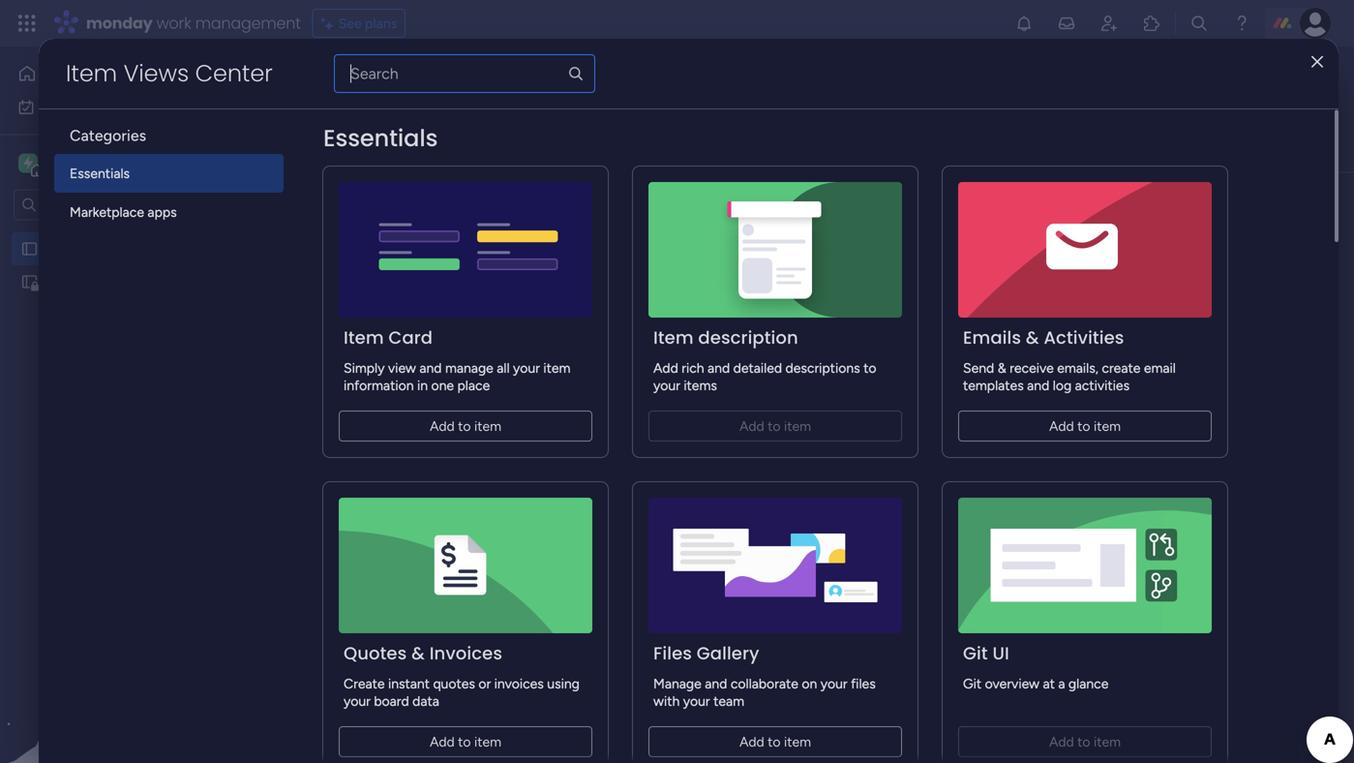Task type: vqa. For each thing, say whether or not it's contained in the screenshot.
Marketplace
yes



Task type: locate. For each thing, give the bounding box(es) containing it.
to down "place"
[[458, 418, 471, 434]]

and up items
[[708, 360, 730, 376]]

item inside "item card simply view and manage all your item information in one place"
[[344, 325, 384, 350]]

0 vertical spatial work
[[156, 12, 191, 34]]

1 horizontal spatial &
[[998, 360, 1007, 376]]

essentials option
[[54, 154, 284, 193]]

git left overview
[[964, 675, 982, 692]]

item for quotes & invoices
[[475, 734, 502, 750]]

None search field
[[334, 54, 596, 93]]

write for write an update...
[[717, 203, 755, 221]]

of right type
[[404, 104, 417, 121]]

and up in
[[420, 360, 442, 376]]

1 horizontal spatial item
[[344, 325, 384, 350]]

0 vertical spatial &
[[1026, 325, 1040, 350]]

add
[[654, 360, 679, 376], [430, 418, 455, 434], [1050, 418, 1075, 434], [430, 734, 455, 750], [740, 734, 765, 750]]

simply
[[344, 360, 385, 376]]

project right new
[[333, 190, 377, 207]]

1 1 button from the top
[[614, 319, 677, 353]]

0 vertical spatial manage
[[296, 104, 345, 121]]

monday work management
[[86, 12, 301, 34]]

assign
[[470, 104, 511, 121]]

an
[[758, 203, 775, 221]]

add to item for files gallery
[[740, 734, 812, 750]]

and inside button
[[645, 104, 667, 121]]

add left rich at top right
[[654, 360, 679, 376]]

1 for voyager
[[651, 335, 655, 346]]

1 vertical spatial essentials
[[70, 165, 130, 182]]

all
[[294, 65, 323, 97]]

your inside quotes & invoices create instant quotes or invoices using your board data
[[344, 693, 371, 709]]

item views center
[[66, 57, 273, 90]]

spacecraft
[[329, 65, 456, 97]]

to inside item description add rich and detailed descriptions to your items
[[864, 360, 877, 376]]

government
[[1040, 375, 1125, 393]]

item up my work 'button'
[[66, 57, 117, 90]]

filter button
[[609, 183, 700, 214]]

0 vertical spatial with
[[867, 375, 897, 393]]

1 horizontal spatial of
[[737, 104, 750, 121]]

dialog
[[39, 39, 1339, 763]]

manage inside button
[[296, 104, 345, 121]]

noah lott image
[[1258, 91, 1283, 116]]

add to item down "place"
[[430, 418, 502, 434]]

add inside item description add rich and detailed descriptions to your items
[[654, 360, 679, 376]]

kepler
[[366, 363, 405, 380]]

item for item views center
[[66, 57, 117, 90]]

voyager
[[698, 92, 771, 117], [366, 328, 416, 345]]

and down 'receive'
[[1028, 377, 1050, 394]]

2 vertical spatial &
[[412, 641, 425, 666]]

item card simply view and manage all your item information in one place
[[344, 325, 571, 394]]

2 horizontal spatial item
[[654, 325, 694, 350]]

help image
[[1233, 14, 1252, 33]]

git ui git overview at a glance
[[964, 641, 1109, 692]]

item up rich at top right
[[654, 325, 694, 350]]

emails & activities send & receive emails, create email templates and log activities
[[964, 325, 1176, 394]]

with right ups
[[867, 375, 897, 393]]

add to item button down data
[[339, 726, 593, 757]]

0 vertical spatial project
[[333, 190, 377, 207]]

main button
[[14, 147, 193, 180]]

on
[[802, 675, 818, 692]]

0 horizontal spatial manage
[[296, 104, 345, 121]]

0 vertical spatial write
[[717, 203, 755, 221]]

show board description image
[[470, 72, 493, 91]]

inbox image
[[1058, 14, 1077, 33]]

like button
[[701, 422, 1006, 480]]

see
[[339, 15, 362, 31]]

item up simply
[[344, 325, 384, 350]]

&
[[1026, 325, 1040, 350], [998, 360, 1007, 376], [412, 641, 425, 666]]

hold
[[804, 375, 834, 393]]

2 git from the top
[[964, 675, 982, 692]]

manage down all
[[296, 104, 345, 121]]

1 horizontal spatial with
[[867, 375, 897, 393]]

and
[[645, 104, 667, 121], [420, 360, 442, 376], [708, 360, 730, 376], [1011, 375, 1037, 393], [1028, 377, 1050, 394], [705, 675, 728, 692]]

0 horizontal spatial project
[[333, 190, 377, 207]]

reply button
[[1014, 435, 1323, 467]]

item down on on the bottom
[[784, 734, 812, 750]]

create
[[1102, 360, 1141, 376]]

add to item down collaborate
[[740, 734, 812, 750]]

my work
[[43, 99, 94, 115]]

to down collaborate
[[768, 734, 781, 750]]

0 horizontal spatial with
[[654, 693, 680, 709]]

manage down the 'files'
[[654, 675, 702, 692]]

list box
[[0, 229, 247, 560]]

0 vertical spatial voyager
[[698, 92, 771, 117]]

add down one
[[430, 418, 455, 434]]

work up item views center on the left top of page
[[156, 12, 191, 34]]

new
[[301, 190, 330, 207]]

1 1 from the top
[[651, 335, 655, 346]]

to down quotes
[[458, 734, 471, 750]]

0 horizontal spatial write
[[717, 203, 755, 221]]

and inside "item card simply view and manage all your item information in one place"
[[420, 360, 442, 376]]

1 horizontal spatial write
[[1183, 240, 1216, 256]]

1 horizontal spatial manage
[[654, 675, 702, 692]]

to
[[864, 360, 877, 376], [786, 375, 800, 393], [458, 418, 471, 434], [1078, 418, 1091, 434], [458, 734, 471, 750], [768, 734, 781, 750]]

information
[[344, 377, 414, 394]]

send
[[964, 360, 995, 376]]

0 horizontal spatial item
[[66, 57, 117, 90]]

1 horizontal spatial project
[[483, 638, 527, 654]]

1 horizontal spatial voyager
[[698, 92, 771, 117]]

item inside item description add rich and detailed descriptions to your items
[[654, 325, 694, 350]]

noah lott image
[[1301, 8, 1332, 39]]

dapulse x slim image
[[1312, 55, 1324, 69]]

1 vertical spatial manage
[[654, 675, 702, 692]]

1 vertical spatial write
[[1183, 240, 1216, 256]]

write inside write an update... button
[[717, 203, 755, 221]]

dialog containing item views center
[[39, 39, 1339, 763]]

owners,
[[514, 104, 561, 121]]

2 horizontal spatial &
[[1026, 325, 1040, 350]]

with down the 'files'
[[654, 693, 680, 709]]

add to item button for quotes & invoices
[[339, 726, 593, 757]]

write left updates
[[1183, 240, 1216, 256]]

to for quotes & invoices
[[458, 734, 471, 750]]

quotes
[[433, 675, 475, 692]]

0 vertical spatial essentials
[[323, 122, 438, 154]]

item down the activities
[[1094, 418, 1121, 434]]

of right track
[[737, 104, 750, 121]]

manage any type of project. assign owners, set timelines and keep track of where your project stands. button
[[293, 101, 944, 124]]

search everything image
[[1190, 14, 1210, 33]]

write
[[717, 203, 755, 221], [1183, 240, 1216, 256]]

Next quarter field
[[328, 597, 448, 622]]

1 horizontal spatial work
[[156, 12, 191, 34]]

new project button
[[293, 183, 384, 214]]

& up 'receive'
[[1026, 325, 1040, 350]]

and up team
[[705, 675, 728, 692]]

your right all
[[513, 360, 540, 376]]

item down "place"
[[475, 418, 502, 434]]

see plans button
[[313, 9, 406, 38]]

add to item button down government
[[959, 411, 1212, 442]]

1 vertical spatial with
[[654, 693, 680, 709]]

a
[[1059, 675, 1066, 692]]

lottie animation image
[[0, 567, 247, 763]]

write updates via email:
[[1183, 240, 1328, 256]]

essentials down type
[[323, 122, 438, 154]]

add down log
[[1050, 418, 1075, 434]]

git left ui
[[964, 641, 988, 666]]

0 horizontal spatial essentials
[[70, 165, 130, 182]]

quarter
[[373, 252, 439, 276], [377, 597, 443, 621]]

person
[[550, 190, 591, 207]]

to for emails & activities
[[1078, 418, 1091, 434]]

workspace selection element
[[18, 152, 88, 177]]

to right ups
[[864, 360, 877, 376]]

create
[[344, 675, 385, 692]]

& up templates
[[998, 360, 1007, 376]]

add to item down government
[[1050, 418, 1121, 434]]

viking
[[366, 673, 404, 690]]

add to item for quotes & invoices
[[430, 734, 502, 750]]

& up instant
[[412, 641, 425, 666]]

set
[[564, 104, 583, 121]]

management
[[195, 12, 301, 34]]

where
[[753, 104, 791, 121]]

2 workspace image from the left
[[23, 153, 33, 174]]

add to item button down "place"
[[339, 411, 593, 442]]

your inside button
[[794, 104, 821, 121]]

your inside item description add rich and detailed descriptions to your items
[[654, 377, 681, 394]]

add to item down data
[[430, 734, 502, 750]]

work right my on the left top of page
[[65, 99, 94, 115]]

instant
[[388, 675, 430, 692]]

keep
[[670, 104, 700, 121]]

stuck
[[712, 375, 752, 393]]

add for quotes & invoices
[[430, 734, 455, 750]]

2 1 from the top
[[651, 369, 655, 381]]

your right where
[[794, 104, 821, 121]]

any
[[348, 104, 369, 121]]

1 left description
[[651, 335, 655, 346]]

item right all
[[544, 360, 571, 376]]

main
[[45, 154, 85, 172]]

Search for a column type search field
[[334, 54, 596, 93]]

view
[[388, 360, 416, 376]]

work inside 'button'
[[65, 99, 94, 115]]

notifications image
[[1015, 14, 1034, 33]]

write left an
[[717, 203, 755, 221]]

your down create
[[344, 693, 371, 709]]

quarter right this
[[373, 252, 439, 276]]

1 vertical spatial work
[[65, 99, 94, 115]]

project up invoices
[[483, 638, 527, 654]]

1 vertical spatial voyager
[[366, 328, 416, 345]]

add down data
[[430, 734, 455, 750]]

option
[[0, 231, 247, 235]]

2 1 button from the top
[[614, 353, 677, 388]]

add to item
[[430, 418, 502, 434], [1050, 418, 1121, 434], [430, 734, 502, 750], [740, 734, 812, 750]]

this
[[333, 252, 369, 276]]

item for files gallery
[[784, 734, 812, 750]]

item down or
[[475, 734, 502, 750]]

to down government
[[1078, 418, 1091, 434]]

views
[[124, 57, 189, 90]]

lottie animation element
[[0, 567, 247, 763]]

quarter for next quarter
[[377, 597, 443, 621]]

work
[[156, 12, 191, 34], [65, 99, 94, 115]]

of
[[404, 104, 417, 121], [737, 104, 750, 121]]

gantt
[[417, 139, 452, 155]]

0 horizontal spatial work
[[65, 99, 94, 115]]

0 vertical spatial 1
[[651, 335, 655, 346]]

& for activities
[[1026, 325, 1040, 350]]

add down team
[[740, 734, 765, 750]]

0 vertical spatial quarter
[[373, 252, 439, 276]]

apps
[[148, 204, 177, 220]]

1 vertical spatial git
[[964, 675, 982, 692]]

and left keep
[[645, 104, 667, 121]]

via
[[1272, 240, 1289, 256]]

your left items
[[654, 377, 681, 394]]

files
[[851, 675, 876, 692]]

email
[[1144, 360, 1176, 376]]

1 left rich at top right
[[651, 369, 655, 381]]

quotes & invoices create instant quotes or invoices using your board data
[[344, 641, 580, 709]]

quarter up quotes
[[377, 597, 443, 621]]

1 vertical spatial quarter
[[377, 597, 443, 621]]

and inside files gallery manage and collaborate on your files with your team
[[705, 675, 728, 692]]

essentials up search in workspace field
[[70, 165, 130, 182]]

1 of from the left
[[404, 104, 417, 121]]

0 horizontal spatial &
[[412, 641, 425, 666]]

This quarter field
[[328, 252, 444, 277]]

item
[[66, 57, 117, 90], [344, 325, 384, 350], [654, 325, 694, 350]]

0 vertical spatial git
[[964, 641, 988, 666]]

place
[[458, 377, 490, 394]]

update...
[[779, 203, 837, 221]]

0 horizontal spatial of
[[404, 104, 417, 121]]

& inside quotes & invoices create instant quotes or invoices using your board data
[[412, 641, 425, 666]]

workspace image
[[18, 153, 38, 174], [23, 153, 33, 174]]

1 vertical spatial 1
[[651, 369, 655, 381]]

add to item button down collaborate
[[649, 726, 903, 757]]

manage
[[445, 360, 494, 376]]

1 git from the top
[[964, 641, 988, 666]]

invite members image
[[1100, 14, 1119, 33]]

write for write updates via email:
[[1183, 240, 1216, 256]]

0 horizontal spatial voyager
[[366, 328, 416, 345]]



Task type: describe. For each thing, give the bounding box(es) containing it.
item for item card
[[475, 418, 502, 434]]

email:
[[1292, 240, 1328, 256]]

manage inside files gallery manage and collaborate on your files with your team
[[654, 675, 702, 692]]

next quarter
[[333, 597, 443, 621]]

main table
[[323, 139, 388, 155]]

write an update... button
[[696, 192, 1328, 232]]

your right on on the bottom
[[821, 675, 848, 692]]

gallery
[[697, 641, 760, 666]]

item inside "item card simply view and manage all your item information in one place"
[[544, 360, 571, 376]]

new project
[[301, 190, 377, 207]]

stands.
[[872, 104, 915, 121]]

data
[[413, 693, 440, 709]]

help button
[[1190, 708, 1258, 740]]

add to item for emails & activities
[[1050, 418, 1121, 434]]

like
[[850, 442, 877, 460]]

home
[[45, 65, 82, 82]]

search image
[[567, 65, 585, 82]]

emails
[[964, 325, 1022, 350]]

quotes
[[344, 641, 407, 666]]

to right the due
[[786, 375, 800, 393]]

updates
[[1219, 240, 1269, 256]]

write an update...
[[717, 203, 837, 221]]

my work button
[[12, 92, 208, 123]]

plans
[[365, 15, 397, 31]]

or
[[479, 675, 491, 692]]

1 workspace image from the left
[[18, 153, 38, 174]]

person button
[[519, 183, 603, 214]]

Search in workspace field
[[41, 194, 162, 216]]

main
[[323, 139, 353, 155]]

item description add rich and detailed descriptions to your items
[[654, 325, 877, 394]]

and inside item description add rich and detailed descriptions to your items
[[708, 360, 730, 376]]

project inside button
[[333, 190, 377, 207]]

add to item button for files gallery
[[649, 726, 903, 757]]

description
[[699, 325, 799, 350]]

to for item card
[[458, 418, 471, 434]]

overview
[[985, 675, 1040, 692]]

apps image
[[1143, 14, 1162, 33]]

parker
[[366, 398, 404, 414]]

marketplace
[[70, 204, 144, 220]]

funding.
[[1128, 375, 1185, 393]]

add for files gallery
[[740, 734, 765, 750]]

in
[[417, 377, 428, 394]]

public board image
[[20, 240, 39, 258]]

stuck due to hold ups with documentation and government funding.
[[712, 375, 1185, 393]]

activities
[[1076, 377, 1130, 394]]

All Spacecraft field
[[290, 65, 461, 97]]

rich
[[682, 360, 705, 376]]

add to favorites image
[[503, 71, 522, 91]]

project
[[824, 104, 868, 121]]

add to item button for emails & activities
[[959, 411, 1212, 442]]

and inside emails & activities send & receive emails, create email templates and log activities
[[1028, 377, 1050, 394]]

your inside "item card simply view and manage all your item information in one place"
[[513, 360, 540, 376]]

files gallery manage and collaborate on your files with your team
[[654, 641, 876, 709]]

to for files gallery
[[768, 734, 781, 750]]

documentation
[[901, 375, 1007, 393]]

work for my
[[65, 99, 94, 115]]

item for item description add rich and detailed descriptions to your items
[[654, 325, 694, 350]]

detailed
[[734, 360, 783, 376]]

noah
[[761, 324, 799, 343]]

your left team
[[683, 693, 710, 709]]

my
[[43, 99, 61, 115]]

noah lott
[[761, 324, 831, 343]]

& for invoices
[[412, 641, 425, 666]]

1 for kepler
[[651, 369, 655, 381]]

Voyager field
[[693, 92, 1247, 117]]

at
[[1043, 675, 1055, 692]]

with inside files gallery manage and collaborate on your files with your team
[[654, 693, 680, 709]]

1 vertical spatial &
[[998, 360, 1007, 376]]

help
[[1207, 714, 1242, 734]]

main table button
[[293, 132, 402, 163]]

gantt button
[[402, 132, 466, 163]]

this quarter
[[333, 252, 439, 276]]

timelines
[[587, 104, 641, 121]]

1 vertical spatial project
[[483, 638, 527, 654]]

add for item card
[[430, 418, 455, 434]]

log
[[1053, 377, 1072, 394]]

filter
[[639, 190, 670, 207]]

private board image
[[20, 273, 39, 291]]

ups
[[838, 375, 863, 393]]

all
[[497, 360, 510, 376]]

lott
[[803, 324, 831, 343]]

item for emails & activities
[[1094, 418, 1121, 434]]

files
[[654, 641, 692, 666]]

noah lott link
[[761, 324, 831, 343]]

next
[[333, 597, 372, 621]]

quarter for this quarter
[[373, 252, 439, 276]]

table
[[356, 139, 388, 155]]

invoices
[[430, 641, 503, 666]]

1 button for voyager
[[614, 319, 677, 353]]

2 of from the left
[[737, 104, 750, 121]]

1 horizontal spatial essentials
[[323, 122, 438, 154]]

categories
[[70, 126, 146, 145]]

voyager inside voyager field
[[698, 92, 771, 117]]

items
[[684, 377, 717, 394]]

categories list box
[[54, 109, 299, 231]]

track
[[703, 104, 733, 121]]

all spacecraft
[[294, 65, 456, 97]]

card
[[389, 325, 433, 350]]

emails,
[[1058, 360, 1099, 376]]

collaborate
[[731, 675, 799, 692]]

vulcan
[[366, 468, 408, 484]]

work for monday
[[156, 12, 191, 34]]

select product image
[[17, 14, 37, 33]]

essentials inside option
[[70, 165, 130, 182]]

manage any type of project. assign owners, set timelines and keep track of where your project stands.
[[296, 104, 915, 121]]

marketplace apps option
[[54, 193, 284, 231]]

board
[[374, 693, 409, 709]]

add to item for item card
[[430, 418, 502, 434]]

item for item card simply view and manage all your item information in one place
[[344, 325, 384, 350]]

add to item button for item card
[[339, 411, 593, 442]]

home button
[[12, 58, 208, 89]]

add for emails & activities
[[1050, 418, 1075, 434]]

and left log
[[1011, 375, 1037, 393]]

team
[[714, 693, 745, 709]]

1 button for kepler
[[614, 353, 677, 388]]

categories heading
[[54, 109, 284, 154]]

ui
[[993, 641, 1010, 666]]

invoices
[[495, 675, 544, 692]]

receive
[[1010, 360, 1054, 376]]

starship
[[366, 433, 416, 449]]



